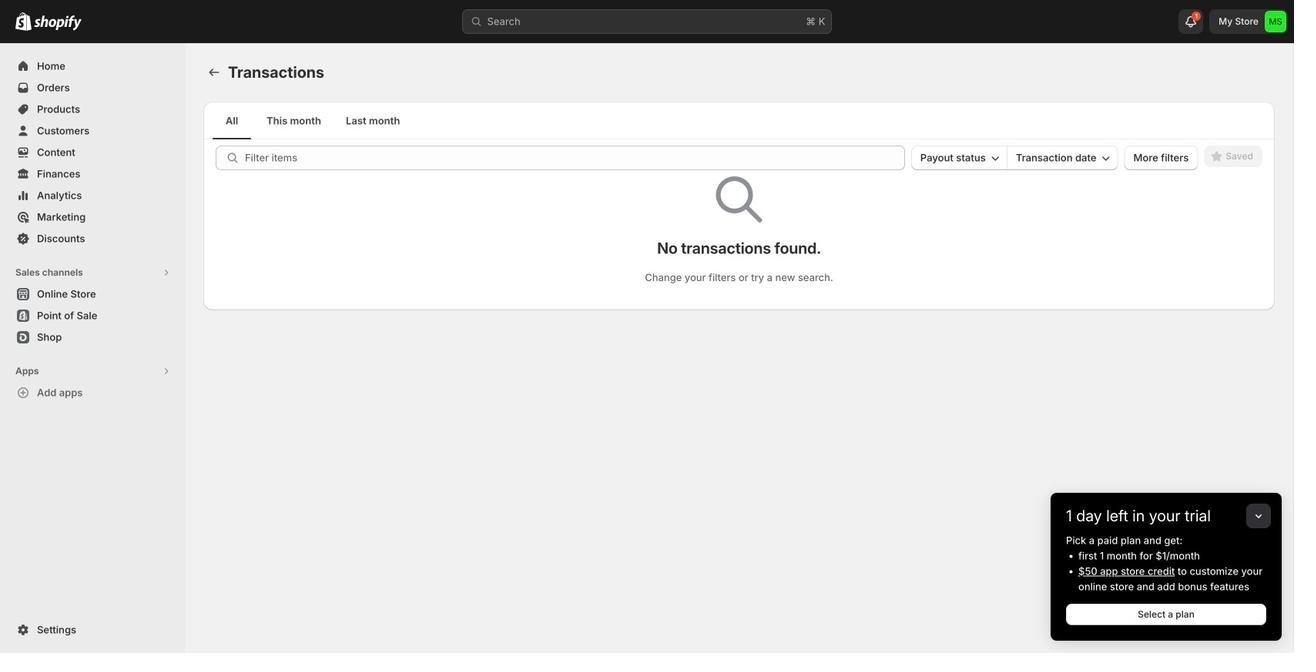 Task type: vqa. For each thing, say whether or not it's contained in the screenshot.
Features and keywords
no



Task type: locate. For each thing, give the bounding box(es) containing it.
1 horizontal spatial shopify image
[[34, 15, 82, 31]]

my store image
[[1265, 11, 1287, 32]]

shopify image
[[15, 12, 32, 31], [34, 15, 82, 31]]

0 horizontal spatial shopify image
[[15, 12, 32, 31]]

tab list
[[210, 102, 1269, 139]]



Task type: describe. For each thing, give the bounding box(es) containing it.
empty search results image
[[716, 176, 763, 223]]

Filter items text field
[[245, 146, 905, 170]]



